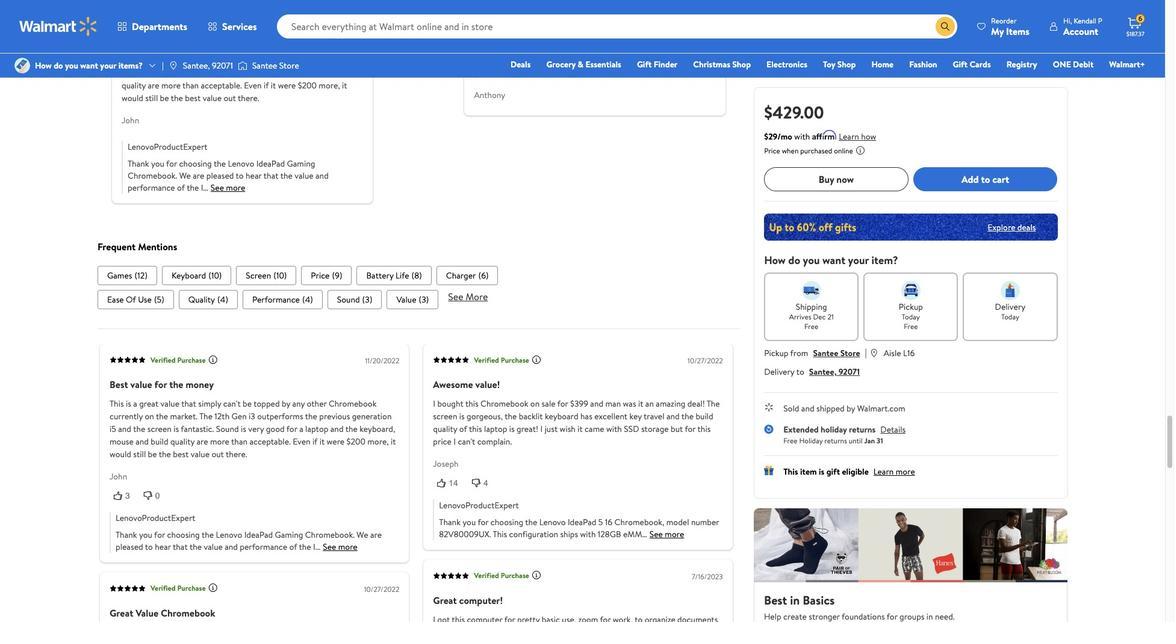 Task type: vqa. For each thing, say whether or not it's contained in the screenshot.


Task type: locate. For each thing, give the bounding box(es) containing it.
0 horizontal spatial  image
[[14, 58, 30, 73]]

your left "items?"
[[100, 60, 116, 72]]

on inside the i bought this chromebook on sale for $399 and man was it an amazing deal! the screen is gorgeous, the backlit keyboard has excellent key travel and the build quality of this laptop is great! i just wish it came with ssd storage but for this price i can't complain.
[[530, 398, 539, 410]]

0 vertical spatial value
[[396, 294, 416, 306]]

only down supports
[[488, 54, 503, 66]]

deals
[[1017, 221, 1036, 233]]

money
[[197, 11, 226, 24], [185, 378, 214, 391]]

1 vertical spatial pleased
[[115, 541, 143, 553]]

1 vertical spatial an
[[645, 398, 654, 410]]

learn right eligible at right bottom
[[874, 466, 894, 478]]

pleased
[[206, 170, 234, 182], [115, 541, 143, 553]]

pickup for pickup from santee store |
[[764, 347, 788, 359]]

are inside best value for the money this is a great value that simply can't be topped by any other chromebook currently on the market.  the 12th gen i3 outperforms the previous generation i5 and the screen is fantastic. sound is very good for a laptop and the keyboard, mouse and build quality are more than acceptable.  even if it were $200 more, it would still be the best value out there.
[[148, 79, 159, 91]]

2 (10) from the left
[[273, 270, 287, 282]]

(3) down the battery
[[362, 294, 372, 306]]

price down the $29/mo
[[764, 146, 780, 156]]

great
[[433, 594, 457, 607], [109, 607, 133, 620]]

you inside lenovoproductexpert thank you for choosing the lenovo ideapad 5 16 chromebook, model number 82v80009ux.  this configuration ships with 128gb emm...
[[462, 516, 476, 528]]

(10) right the screen
[[273, 270, 287, 282]]

free for 21
[[804, 322, 818, 332]]

on up backlit
[[530, 398, 539, 410]]

see for leftmost see more dropdown button
[[210, 182, 224, 194]]

want left item?
[[822, 253, 845, 268]]

2 shop from the left
[[837, 58, 856, 70]]

were inside best value for the money this is a great value that simply can't be topped by any other chromebook currently on the market.  the 12th gen i3 outperforms the previous generation i5 and the screen is fantastic. sound is very good for a laptop and the keyboard, mouse and build quality are more than acceptable.  even if it were $200 more, it would still be the best value out there.
[[278, 79, 296, 91]]

an inside the i bought this chromebook on sale for $399 and man was it an amazing deal! the screen is gorgeous, the backlit keyboard has excellent key travel and the build quality of this laptop is great! i just wish it came with ssd storage but for this price i can't complain.
[[645, 398, 654, 410]]

do up shipping
[[788, 253, 800, 268]]

currently up santee, 92071
[[171, 41, 204, 53]]

(10) up quality (4)
[[208, 270, 221, 282]]

acceptable. inside this is a great value that simply can't be topped by any other chromebook currently on the market.  the 12th gen i3 outperforms the previous generation i5 and the screen is fantastic.  sound is very good for a laptop and the keyboard, mouse and build quality are more than acceptable.  even if it were $200 more, it would still be the best value out there.
[[249, 436, 290, 448]]

0 horizontal spatial previous
[[183, 54, 214, 66]]

2 (4) from the left
[[302, 294, 313, 306]]

want for items?
[[80, 60, 98, 72]]

0 button
[[139, 490, 169, 503]]

1 horizontal spatial acceptable.
[[249, 436, 290, 448]]

this inside this is a great value that simply can't be topped by any other chromebook currently on the market.  the 12th gen i3 outperforms the previous generation i5 and the screen is fantastic.  sound is very good for a laptop and the keyboard, mouse and build quality are more than acceptable.  even if it were $200 more, it would still be the best value out there.
[[109, 398, 123, 410]]

generation down 11/20/2022
[[352, 411, 391, 423]]

learn up online
[[839, 131, 859, 143]]

1 horizontal spatial of
[[289, 541, 297, 553]]

with down excellent on the bottom of the page
[[606, 423, 622, 435]]

great inside this is a great value that simply can't be topped by any other chromebook currently on the market.  the 12th gen i3 outperforms the previous generation i5 and the screen is fantastic.  sound is very good for a laptop and the keyboard, mouse and build quality are more than acceptable.  even if it were $200 more, it would still be the best value out there.
[[139, 398, 158, 410]]

0 horizontal spatial keyboard,
[[265, 67, 300, 79]]

p
[[1098, 15, 1102, 26]]

1 horizontal spatial today
[[1001, 312, 1019, 322]]

verified purchase up computer!
[[474, 571, 529, 581]]

mouse up 3 button
[[109, 436, 133, 448]]

simply down best value for the money
[[198, 398, 221, 410]]

any inside this is a great value that simply can't be topped by any other chromebook currently on the market.  the 12th gen i3 outperforms the previous generation i5 and the screen is fantastic.  sound is very good for a laptop and the keyboard, mouse and build quality are more than acceptable.  even if it were $200 more, it would still be the best value out there.
[[292, 398, 304, 410]]

returns left 31 in the right of the page
[[849, 424, 876, 436]]

purchase for great computer!
[[500, 571, 529, 581]]

one debit link
[[1047, 58, 1099, 71]]

2 today from the left
[[1001, 312, 1019, 322]]

gift left "cards"
[[953, 58, 968, 70]]

1 horizontal spatial gen
[[293, 41, 308, 53]]

an up travel
[[645, 398, 654, 410]]

purchase up great value chromebook
[[177, 584, 205, 594]]

free inside the extended holiday returns details free holiday returns until jan 31
[[783, 436, 797, 446]]

value!
[[475, 378, 500, 391]]

buy now button
[[764, 167, 908, 191]]

good inside this is a great value that simply can't be topped by any other chromebook currently on the market.  the 12th gen i3 outperforms the previous generation i5 and the screen is fantastic.  sound is very good for a laptop and the keyboard, mouse and build quality are more than acceptable.  even if it were $200 more, it would still be the best value out there.
[[266, 423, 284, 435]]

0 vertical spatial pickup
[[899, 301, 923, 313]]

with
[[794, 131, 810, 143], [606, 423, 622, 435], [580, 528, 595, 540]]

model
[[666, 516, 689, 528]]

topped
[[265, 29, 292, 41], [253, 398, 279, 410]]

gift for gift finder
[[637, 58, 652, 70]]

0 vertical spatial hear
[[245, 170, 261, 182]]

this item is gift eligible learn more
[[783, 466, 915, 478]]

0 horizontal spatial (10)
[[208, 270, 221, 282]]

key
[[629, 411, 641, 423]]

learn inside button
[[839, 131, 859, 143]]

0 horizontal spatial 10/27/2022
[[364, 584, 399, 595]]

ease
[[107, 294, 124, 306]]

other inside best value for the money this is a great value that simply can't be topped by any other chromebook currently on the market.  the 12th gen i3 outperforms the previous generation i5 and the screen is fantastic. sound is very good for a laptop and the keyboard, mouse and build quality are more than acceptable.  even if it were $200 more, it would still be the best value out there.
[[319, 29, 338, 41]]

outperforms inside best value for the money this is a great value that simply can't be topped by any other chromebook currently on the market.  the 12th gen i3 outperforms the previous generation i5 and the screen is fantastic. sound is very good for a laptop and the keyboard, mouse and build quality are more than acceptable.  even if it were $200 more, it would still be the best value out there.
[[121, 54, 167, 66]]

wouldn't
[[478, 29, 509, 41]]

price
[[764, 146, 780, 156], [311, 270, 329, 282]]

simply
[[210, 29, 233, 41], [198, 398, 221, 410]]

1 vertical spatial john
[[109, 471, 127, 483]]

1 horizontal spatial currently
[[171, 41, 204, 53]]

purchase up best value for the money
[[177, 355, 205, 365]]

acceptable.
[[200, 79, 242, 91], [249, 436, 290, 448]]

i bought this chromebook on sale for $399 and man was it an amazing deal! the screen is gorgeous, the backlit keyboard has excellent key travel and the build quality of this laptop is great! i just wish it came with ssd storage but for this price i can't complain.
[[433, 398, 720, 448]]

1 vertical spatial best
[[173, 449, 188, 461]]

that inside this is a great value that simply can't be topped by any other chromebook currently on the market.  the 12th gen i3 outperforms the previous generation i5 and the screen is fantastic.  sound is very good for a laptop and the keyboard, mouse and build quality are more than acceptable.  even if it were $200 more, it would still be the best value out there.
[[181, 398, 196, 410]]

list item
[[97, 266, 157, 286], [162, 266, 231, 286], [236, 266, 296, 286], [301, 266, 352, 286], [356, 266, 431, 286], [436, 266, 498, 286], [97, 290, 174, 310], [178, 290, 237, 310], [242, 290, 322, 310], [327, 290, 382, 310], [387, 290, 438, 310]]

be
[[254, 29, 263, 41], [160, 92, 169, 104], [242, 398, 251, 410], [148, 449, 157, 461]]

intent image for pickup image
[[901, 281, 921, 300]]

there.
[[238, 92, 259, 104], [226, 449, 247, 461]]

0 vertical spatial best
[[185, 92, 200, 104]]

on up santee, 92071
[[206, 41, 216, 53]]

1 vertical spatial quality
[[433, 423, 457, 435]]

1 horizontal spatial i3
[[310, 41, 317, 53]]

with up "price when purchased online"
[[794, 131, 810, 143]]

1 vertical spatial topped
[[253, 398, 279, 410]]

on down best value for the money
[[144, 411, 154, 423]]

there. inside this is a great value that simply can't be topped by any other chromebook currently on the market.  the 12th gen i3 outperforms the previous generation i5 and the screen is fantastic.  sound is very good for a laptop and the keyboard, mouse and build quality are more than acceptable.  even if it were $200 more, it would still be the best value out there.
[[226, 449, 247, 461]]

today for pickup
[[902, 312, 920, 322]]

gaming
[[532, 11, 563, 24], [546, 29, 573, 41]]

1 horizontal spatial great
[[433, 594, 457, 607]]

games. left it
[[581, 41, 606, 53]]

man
[[605, 398, 621, 410]]

0 horizontal spatial only
[[488, 54, 503, 66]]

list
[[97, 266, 739, 286]]

2 horizontal spatial screen
[[433, 411, 457, 423]]

6
[[1138, 13, 1142, 24]]

0 vertical spatial build
[[344, 67, 361, 79]]

verified purchase for value!
[[474, 355, 529, 365]]

chromebook inside the i bought this chromebook on sale for $399 and man was it an amazing deal! the screen is gorgeous, the backlit keyboard has excellent key travel and the build quality of this laptop is great! i just wish it came with ssd storage but for this price i can't complain.
[[480, 398, 528, 410]]

0 vertical spatial generation
[[216, 54, 256, 66]]

returns left the until
[[824, 436, 847, 446]]

verified purchase up best value for the money
[[150, 355, 205, 365]]

$200 inside best value for the money this is a great value that simply can't be topped by any other chromebook currently on the market.  the 12th gen i3 outperforms the previous generation i5 and the screen is fantastic. sound is very good for a laptop and the keyboard, mouse and build quality are more than acceptable.  even if it were $200 more, it would still be the best value out there.
[[298, 79, 316, 91]]

10/27/2022 for awesome value! the verified purchase information image
[[687, 356, 723, 366]]

pickup down intent image for pickup at the right top
[[899, 301, 923, 313]]

john up 3 button
[[109, 471, 127, 483]]

mobile
[[507, 41, 532, 53]]

verified purchase information image up great value chromebook
[[208, 583, 217, 593]]

2 (3) from the left
[[418, 294, 429, 306]]

than inside best value for the money this is a great value that simply can't be topped by any other chromebook currently on the market.  the 12th gen i3 outperforms the previous generation i5 and the screen is fantastic. sound is very good for a laptop and the keyboard, mouse and build quality are more than acceptable.  even if it were $200 more, it would still be the best value out there.
[[182, 79, 198, 91]]

value (3)
[[396, 294, 429, 306]]

verified up best value for the money
[[150, 355, 175, 365]]

price left the "(9)" at top
[[311, 270, 329, 282]]

previous inside this is a great value that simply can't be topped by any other chromebook currently on the market.  the 12th gen i3 outperforms the previous generation i5 and the screen is fantastic.  sound is very good for a laptop and the keyboard, mouse and build quality are more than acceptable.  even if it were $200 more, it would still be the best value out there.
[[319, 411, 350, 423]]

market. inside this is a great value that simply can't be topped by any other chromebook currently on the market.  the 12th gen i3 outperforms the previous generation i5 and the screen is fantastic.  sound is very good for a laptop and the keyboard, mouse and build quality are more than acceptable.  even if it were $200 more, it would still be the best value out there.
[[170, 411, 197, 423]]

generation
[[216, 54, 256, 66], [352, 411, 391, 423]]

| right "items?"
[[162, 60, 164, 72]]

1 vertical spatial out
[[211, 449, 224, 461]]

would up 3 button
[[109, 449, 131, 461]]

build inside best value for the money this is a great value that simply can't be topped by any other chromebook currently on the market.  the 12th gen i3 outperforms the previous generation i5 and the screen is fantastic. sound is very good for a laptop and the keyboard, mouse and build quality are more than acceptable.  even if it were $200 more, it would still be the best value out there.
[[344, 67, 361, 79]]

now
[[837, 173, 854, 186]]

gaming left pc
[[532, 11, 563, 24]]

your left money.
[[474, 67, 490, 79]]

0 horizontal spatial price
[[311, 270, 329, 282]]

see inside list
[[448, 290, 463, 304]]

1 horizontal spatial (10)
[[273, 270, 287, 282]]

this
[[525, 29, 538, 41], [465, 398, 478, 410], [469, 423, 482, 435], [697, 423, 710, 435]]

3 button
[[109, 490, 139, 503]]

games (12)
[[107, 270, 147, 282]]

best value for the money
[[109, 378, 214, 391]]

out inside this is a great value that simply can't be topped by any other chromebook currently on the market.  the 12th gen i3 outperforms the previous generation i5 and the screen is fantastic.  sound is very good for a laptop and the keyboard, mouse and build quality are more than acceptable.  even if it were $200 more, it would still be the best value out there.
[[211, 449, 224, 461]]

1 horizontal spatial santee
[[813, 347, 838, 359]]

free up l16
[[904, 322, 918, 332]]

verified purchase information image up best value for the money
[[208, 355, 217, 365]]

currently inside best value for the money this is a great value that simply can't be topped by any other chromebook currently on the market.  the 12th gen i3 outperforms the previous generation i5 and the screen is fantastic. sound is very good for a laptop and the keyboard, mouse and build quality are more than acceptable.  even if it were $200 more, it would still be the best value out there.
[[171, 41, 204, 53]]

(4) right the quality
[[217, 294, 228, 306]]

great!
[[516, 423, 538, 435]]

(9)
[[332, 270, 342, 282]]

sound
[[121, 67, 144, 79], [337, 294, 360, 306], [216, 423, 238, 435]]

0 vertical spatial we
[[179, 170, 191, 182]]

1 horizontal spatial returns
[[849, 424, 876, 436]]

0 horizontal spatial mouse
[[109, 436, 133, 448]]

santee, down pickup from santee store |
[[809, 366, 837, 378]]

how
[[35, 60, 52, 72], [764, 253, 786, 268]]

how for how do you want your items?
[[35, 60, 52, 72]]

santee down services
[[252, 60, 277, 72]]

thank inside lenovoproductexpert thank you for choosing the lenovo ideapad 5 16 chromebook, model number 82v80009ux.  this configuration ships with 128gb emm...
[[439, 516, 460, 528]]

very inside this is a great value that simply can't be topped by any other chromebook currently on the market.  the 12th gen i3 outperforms the previous generation i5 and the screen is fantastic.  sound is very good for a laptop and the keyboard, mouse and build quality are more than acceptable.  even if it were $200 more, it would still be the best value out there.
[[248, 423, 264, 435]]

| left aisle
[[865, 346, 867, 359]]

verified purchase for value
[[150, 355, 205, 365]]

this left configuration
[[493, 528, 507, 540]]

great for great computer!
[[433, 594, 457, 607]]

i3 inside best value for the money this is a great value that simply can't be topped by any other chromebook currently on the market.  the 12th gen i3 outperforms the previous generation i5 and the screen is fantastic. sound is very good for a laptop and the keyboard, mouse and build quality are more than acceptable.  even if it were $200 more, it would still be the best value out there.
[[310, 41, 317, 53]]

0 vertical spatial learn
[[839, 131, 859, 143]]

0 horizontal spatial performance
[[127, 182, 175, 194]]

add
[[962, 173, 979, 186]]

10/27/2022 for the verified purchase information image on top of great value chromebook
[[364, 584, 399, 595]]

can't inside this is a great value that simply can't be topped by any other chromebook currently on the market.  the 12th gen i3 outperforms the previous generation i5 and the screen is fantastic.  sound is very good for a laptop and the keyboard, mouse and build quality are more than acceptable.  even if it were $200 more, it would still be the best value out there.
[[223, 398, 240, 410]]

lenovoproductexpert thank you for choosing the lenovo ideapad gaming chromebook.  we are pleased to hear that the value and performance of the i... for best value for the money see more dropdown button
[[115, 512, 382, 553]]

0 horizontal spatial see more button
[[210, 182, 245, 194]]

eligible
[[842, 466, 869, 478]]

games.
[[581, 41, 606, 53], [597, 54, 622, 66]]

market. down services
[[232, 41, 259, 53]]

shop right 'toy'
[[837, 58, 856, 70]]

to inside button
[[981, 173, 990, 186]]

(10) for keyboard (10)
[[208, 270, 221, 282]]

the right deal!
[[706, 398, 720, 410]]

1 vertical spatial actual
[[573, 54, 595, 66]]

 image down walmart image
[[14, 58, 30, 73]]

out inside best value for the money this is a great value that simply can't be topped by any other chromebook currently on the market.  the 12th gen i3 outperforms the previous generation i5 and the screen is fantastic. sound is very good for a laptop and the keyboard, mouse and build quality are more than acceptable.  even if it were $200 more, it would still be the best value out there.
[[223, 92, 236, 104]]

0 horizontal spatial gift
[[637, 58, 652, 70]]

1 vertical spatial sound
[[337, 294, 360, 306]]

build inside this is a great value that simply can't be topped by any other chromebook currently on the market.  the 12th gen i3 outperforms the previous generation i5 and the screen is fantastic.  sound is very good for a laptop and the keyboard, mouse and build quality are more than acceptable.  even if it were $200 more, it would still be the best value out there.
[[150, 436, 168, 448]]

1 horizontal spatial hear
[[245, 170, 261, 182]]

your left item?
[[848, 253, 869, 268]]

0 vertical spatial currently
[[171, 41, 204, 53]]

2 vertical spatial see more button
[[323, 541, 357, 553]]

verified for computer!
[[474, 571, 499, 581]]

christmas
[[693, 58, 730, 70]]

it
[[691, 29, 697, 41], [271, 79, 276, 91], [342, 79, 347, 91], [638, 398, 643, 410], [577, 423, 582, 435], [319, 436, 324, 448], [390, 436, 396, 448]]

1 horizontal spatial very
[[248, 423, 264, 435]]

money inside best value for the money this is a great value that simply can't be topped by any other chromebook currently on the market.  the 12th gen i3 outperforms the previous generation i5 and the screen is fantastic. sound is very good for a laptop and the keyboard, mouse and build quality are more than acceptable.  even if it were $200 more, it would still be the best value out there.
[[197, 11, 226, 24]]

1 (3) from the left
[[362, 294, 372, 306]]

2 gift from the left
[[953, 58, 968, 70]]

up to sixty percent off deals. shop now. image
[[764, 214, 1058, 241]]

 image for santee store
[[238, 60, 247, 72]]

0 vertical spatial previous
[[183, 54, 214, 66]]

market. inside best value for the money this is a great value that simply can't be topped by any other chromebook currently on the market.  the 12th gen i3 outperforms the previous generation i5 and the screen is fantastic. sound is very good for a laptop and the keyboard, mouse and build quality are more than acceptable.  even if it were $200 more, it would still be the best value out there.
[[232, 41, 259, 53]]

1 (4) from the left
[[217, 294, 228, 306]]

0 vertical spatial screen
[[296, 54, 320, 66]]

1 vertical spatial of
[[459, 423, 467, 435]]

the down best value for the money
[[199, 411, 212, 423]]

1 horizontal spatial actual
[[573, 54, 595, 66]]

walmart+ link
[[1104, 58, 1151, 71]]

place
[[505, 54, 524, 66]]

92071 down santee store "button"
[[839, 366, 860, 378]]

$429.00
[[764, 101, 824, 124]]

returns
[[849, 424, 876, 436], [824, 436, 847, 446]]

would down "items?"
[[121, 92, 143, 104]]

list item containing ease of use
[[97, 290, 174, 310]]

16
[[605, 516, 612, 528]]

verified for value!
[[474, 355, 499, 365]]

screen inside this is a great value that simply can't be topped by any other chromebook currently on the market.  the 12th gen i3 outperforms the previous generation i5 and the screen is fantastic.  sound is very good for a laptop and the keyboard, mouse and build quality are more than acceptable.  even if it were $200 more, it would still be the best value out there.
[[147, 423, 171, 435]]

generation down services
[[216, 54, 256, 66]]

free down shipping
[[804, 322, 818, 332]]

1 vertical spatial on
[[530, 398, 539, 410]]

2 vertical spatial lenovoproductexpert
[[115, 512, 195, 524]]

1 horizontal spatial $200
[[346, 436, 365, 448]]

a inside not an actual gaming pc   false advertising i wouldn't call this a gaming laptop considering the fact that it only supports mobile and browser games. it can't run steam, literally the only place to download actual games. long story short, save your money.
[[540, 29, 544, 41]]

verified purchase information image
[[208, 355, 217, 365], [531, 355, 541, 365], [531, 571, 541, 580], [208, 583, 217, 593]]

price inside list item
[[311, 270, 329, 282]]

2 horizontal spatial sound
[[337, 294, 360, 306]]

outperforms inside this is a great value that simply can't be topped by any other chromebook currently on the market.  the 12th gen i3 outperforms the previous generation i5 and the screen is fantastic.  sound is very good for a laptop and the keyboard, mouse and build quality are more than acceptable.  even if it were $200 more, it would still be the best value out there.
[[257, 411, 303, 423]]

i down not
[[474, 29, 476, 41]]

1 vertical spatial 12th
[[214, 411, 229, 423]]

this inside best value for the money this is a great value that simply can't be topped by any other chromebook currently on the market.  the 12th gen i3 outperforms the previous generation i5 and the screen is fantastic. sound is very good for a laptop and the keyboard, mouse and build quality are more than acceptable.  even if it were $200 more, it would still be the best value out there.
[[121, 29, 136, 41]]

verified purchase information image down configuration
[[531, 571, 541, 580]]

fashion link
[[904, 58, 943, 71]]

verified up value!
[[474, 355, 499, 365]]

with left the "5"
[[580, 528, 595, 540]]

the up santee store
[[261, 41, 274, 53]]

learn how
[[839, 131, 876, 143]]

lenovoproductexpert
[[127, 141, 207, 153], [439, 500, 519, 512], [115, 512, 195, 524]]

see for see more button
[[448, 290, 463, 304]]

see for see more dropdown button related to awesome value!
[[649, 528, 663, 540]]

1 horizontal spatial i5
[[258, 54, 264, 66]]

0 vertical spatial the
[[261, 41, 274, 53]]

(3) down (8)
[[418, 294, 429, 306]]

1 vertical spatial i3
[[248, 411, 255, 423]]

market. down best value for the money
[[170, 411, 197, 423]]

lenovoproductexpert inside lenovoproductexpert thank you for choosing the lenovo ideapad 5 16 chromebook, model number 82v80009ux.  this configuration ships with 128gb emm...
[[439, 500, 519, 512]]

gift cards link
[[947, 58, 996, 71]]

(6)
[[478, 270, 488, 282]]

money.
[[492, 67, 518, 79]]

the inside lenovoproductexpert thank you for choosing the lenovo ideapad 5 16 chromebook, model number 82v80009ux.  this configuration ships with 128gb emm...
[[525, 516, 537, 528]]

ideapad inside lenovoproductexpert thank you for choosing the lenovo ideapad 5 16 chromebook, model number 82v80009ux.  this configuration ships with 128gb emm...
[[567, 516, 596, 528]]

1 vertical spatial market.
[[170, 411, 197, 423]]

1 horizontal spatial sound
[[216, 423, 238, 435]]

games. down it
[[597, 54, 622, 66]]

topped inside best value for the money this is a great value that simply can't be topped by any other chromebook currently on the market.  the 12th gen i3 outperforms the previous generation i5 and the screen is fantastic. sound is very good for a laptop and the keyboard, mouse and build quality are more than acceptable.  even if it were $200 more, it would still be the best value out there.
[[265, 29, 292, 41]]

delivery down intent image for delivery
[[995, 301, 1026, 313]]

1 horizontal spatial market.
[[232, 41, 259, 53]]

can't
[[235, 29, 252, 41], [615, 41, 633, 53], [223, 398, 240, 410], [458, 436, 475, 448]]

ideapad for best value for the money
[[244, 529, 273, 541]]

see more for awesome value!
[[649, 528, 684, 540]]

simply up santee, 92071
[[210, 29, 233, 41]]

0 horizontal spatial generation
[[216, 54, 256, 66]]

1 vertical spatial how
[[764, 253, 786, 268]]

that
[[193, 29, 208, 41], [674, 29, 689, 41], [263, 170, 278, 182], [181, 398, 196, 410], [173, 541, 187, 553]]

currently down best value for the money
[[109, 411, 142, 423]]

1 vertical spatial great
[[139, 398, 158, 410]]

0 vertical spatial lenovo
[[228, 158, 254, 170]]

hear
[[245, 170, 261, 182], [155, 541, 171, 553]]

are
[[148, 79, 159, 91], [193, 170, 204, 182], [196, 436, 208, 448], [370, 529, 382, 541]]

0 horizontal spatial (3)
[[362, 294, 372, 306]]

 image for how do you want your items?
[[14, 58, 30, 73]]

santee, down services popup button
[[183, 60, 210, 72]]

1 vertical spatial $200
[[346, 436, 365, 448]]

store inside pickup from santee store |
[[840, 347, 860, 359]]

do down walmart image
[[54, 60, 63, 72]]

fantastic. inside best value for the money this is a great value that simply can't be topped by any other chromebook currently on the market.  the 12th gen i3 outperforms the previous generation i5 and the screen is fantastic. sound is very good for a laptop and the keyboard, mouse and build quality are more than acceptable.  even if it were $200 more, it would still be the best value out there.
[[329, 54, 362, 66]]

lenovo for best value for the money
[[216, 529, 242, 541]]

very inside best value for the money this is a great value that simply can't be topped by any other chromebook currently on the market.  the 12th gen i3 outperforms the previous generation i5 and the screen is fantastic. sound is very good for a laptop and the keyboard, mouse and build quality are more than acceptable.  even if it were $200 more, it would still be the best value out there.
[[154, 67, 169, 79]]

gift down run
[[637, 58, 652, 70]]

0 vertical spatial out
[[223, 92, 236, 104]]

1 vertical spatial hear
[[155, 541, 171, 553]]

santee up santee, 92071 button
[[813, 347, 838, 359]]

item
[[800, 466, 817, 478]]

see more for best value for the money
[[323, 541, 357, 553]]

1 (10) from the left
[[208, 270, 221, 282]]

1 vertical spatial price
[[311, 270, 329, 282]]

2 horizontal spatial with
[[794, 131, 810, 143]]

intent image for delivery image
[[1001, 281, 1020, 300]]

2 vertical spatial lenovo
[[216, 529, 242, 541]]

sale
[[541, 398, 555, 410]]

(10) for screen (10)
[[273, 270, 287, 282]]

verified purchase up value!
[[474, 355, 529, 365]]

want left "items?"
[[80, 60, 98, 72]]

were inside this is a great value that simply can't be topped by any other chromebook currently on the market.  the 12th gen i3 outperforms the previous generation i5 and the screen is fantastic.  sound is very good for a laptop and the keyboard, mouse and build quality are more than acceptable.  even if it were $200 more, it would still be the best value out there.
[[326, 436, 344, 448]]

ideapad
[[256, 158, 285, 170], [567, 516, 596, 528], [244, 529, 273, 541]]

92071 down services popup button
[[212, 60, 233, 72]]

gaming up browser
[[546, 29, 573, 41]]

an right not
[[492, 11, 502, 24]]

list item containing value
[[387, 290, 438, 310]]

keyboard, inside best value for the money this is a great value that simply can't be topped by any other chromebook currently on the market.  the 12th gen i3 outperforms the previous generation i5 and the screen is fantastic. sound is very good for a laptop and the keyboard, mouse and build quality are more than acceptable.  even if it were $200 more, it would still be the best value out there.
[[265, 67, 300, 79]]

you for see more dropdown button related to awesome value!
[[462, 516, 476, 528]]

fantastic. inside this is a great value that simply can't be topped by any other chromebook currently on the market.  the 12th gen i3 outperforms the previous generation i5 and the screen is fantastic.  sound is very good for a laptop and the keyboard, mouse and build quality are more than acceptable.  even if it were $200 more, it would still be the best value out there.
[[180, 423, 214, 435]]

this right call
[[525, 29, 538, 41]]

 image left santee store
[[238, 60, 247, 72]]

0 vertical spatial great
[[151, 29, 170, 41]]

verified up computer!
[[474, 571, 499, 581]]

today down intent image for delivery
[[1001, 312, 1019, 322]]

pickup left from
[[764, 347, 788, 359]]

(10)
[[208, 270, 221, 282], [273, 270, 287, 282]]

0 horizontal spatial your
[[100, 60, 116, 72]]

lenovo for awesome value!
[[539, 516, 565, 528]]

0 horizontal spatial store
[[279, 60, 299, 72]]

how do you want your item?
[[764, 253, 898, 268]]

today inside pickup today free
[[902, 312, 920, 322]]

walmart image
[[19, 17, 98, 36]]

you for best value for the money see more dropdown button
[[139, 529, 152, 541]]

1 horizontal spatial outperforms
[[257, 411, 303, 423]]

sold and shipped by walmart.com
[[783, 403, 905, 415]]

purchase
[[177, 355, 205, 365], [500, 355, 529, 365], [500, 571, 529, 581], [177, 584, 205, 594]]

lenovo
[[228, 158, 254, 170], [539, 516, 565, 528], [216, 529, 242, 541]]

purchase up backlit
[[500, 355, 529, 365]]

2 vertical spatial quality
[[170, 436, 194, 448]]

0 horizontal spatial delivery
[[764, 366, 794, 378]]

1 vertical spatial choosing
[[490, 516, 523, 528]]

mouse right santee store
[[302, 67, 326, 79]]

0 vertical spatial lenovoproductexpert thank you for choosing the lenovo ideapad gaming chromebook.  we are pleased to hear that the value and performance of the i...
[[127, 141, 328, 194]]

can't inside not an actual gaming pc   false advertising i wouldn't call this a gaming laptop considering the fact that it only supports mobile and browser games. it can't run steam, literally the only place to download actual games. long story short, save your money.
[[615, 41, 633, 53]]

1 vertical spatial mouse
[[109, 436, 133, 448]]

best
[[185, 92, 200, 104], [173, 449, 188, 461]]

1 gift from the left
[[637, 58, 652, 70]]

delivery down from
[[764, 366, 794, 378]]

0 vertical spatial store
[[279, 60, 299, 72]]

0 vertical spatial outperforms
[[121, 54, 167, 66]]

an inside not an actual gaming pc   false advertising i wouldn't call this a gaming laptop considering the fact that it only supports mobile and browser games. it can't run steam, literally the only place to download actual games. long story short, save your money.
[[492, 11, 502, 24]]

Walmart Site-Wide search field
[[277, 14, 957, 39]]

free
[[804, 322, 818, 332], [904, 322, 918, 332], [783, 436, 797, 446]]

0 vertical spatial mouse
[[302, 67, 326, 79]]

free inside shipping arrives dec 21 free
[[804, 322, 818, 332]]

free left holiday
[[783, 436, 797, 446]]

verified purchase information image up backlit
[[531, 355, 541, 365]]

1 shop from the left
[[732, 58, 751, 70]]

generation inside best value for the money this is a great value that simply can't be topped by any other chromebook currently on the market.  the 12th gen i3 outperforms the previous generation i5 and the screen is fantastic. sound is very good for a laptop and the keyboard, mouse and build quality are more than acceptable.  even if it were $200 more, it would still be the best value out there.
[[216, 54, 256, 66]]

fantastic.
[[329, 54, 362, 66], [180, 423, 214, 435]]

list item containing games
[[97, 266, 157, 286]]

the
[[261, 41, 274, 53], [706, 398, 720, 410], [199, 411, 212, 423]]

if inside best value for the money this is a great value that simply can't be topped by any other chromebook currently on the market.  the 12th gen i3 outperforms the previous generation i5 and the screen is fantastic. sound is very good for a laptop and the keyboard, mouse and build quality are more than acceptable.  even if it were $200 more, it would still be the best value out there.
[[263, 79, 268, 91]]

the
[[181, 11, 195, 24], [644, 29, 656, 41], [218, 41, 230, 53], [169, 54, 181, 66], [281, 54, 294, 66], [474, 54, 486, 66], [251, 67, 263, 79], [171, 92, 183, 104], [213, 158, 226, 170], [280, 170, 292, 182], [186, 182, 199, 194], [169, 378, 183, 391], [156, 411, 168, 423], [305, 411, 317, 423], [504, 411, 517, 423], [681, 411, 693, 423], [133, 423, 145, 435], [345, 423, 357, 435], [159, 449, 171, 461], [525, 516, 537, 528], [201, 529, 214, 541], [189, 541, 201, 553], [299, 541, 311, 553]]

1 horizontal spatial build
[[344, 67, 361, 79]]

i3 inside this is a great value that simply can't be topped by any other chromebook currently on the market.  the 12th gen i3 outperforms the previous generation i5 and the screen is fantastic.  sound is very good for a laptop and the keyboard, mouse and build quality are more than acceptable.  even if it were $200 more, it would still be the best value out there.
[[248, 411, 255, 423]]

with inside the i bought this chromebook on sale for $399 and man was it an amazing deal! the screen is gorgeous, the backlit keyboard has excellent key travel and the build quality of this laptop is great! i just wish it came with ssd storage but for this price i can't complain.
[[606, 423, 622, 435]]

santee, 92071
[[183, 60, 233, 72]]

today
[[902, 312, 920, 322], [1001, 312, 1019, 322]]

purchase for awesome value!
[[500, 355, 529, 365]]

1 vertical spatial santee
[[813, 347, 838, 359]]

more inside this is a great value that simply can't be topped by any other chromebook currently on the market.  the 12th gen i3 outperforms the previous generation i5 and the screen is fantastic.  sound is very good for a laptop and the keyboard, mouse and build quality are more than acceptable.  even if it were $200 more, it would still be the best value out there.
[[210, 436, 229, 448]]

would
[[121, 92, 143, 104], [109, 449, 131, 461]]

long
[[624, 54, 642, 66]]

and inside not an actual gaming pc   false advertising i wouldn't call this a gaming laptop considering the fact that it only supports mobile and browser games. it can't run steam, literally the only place to download actual games. long story short, save your money.
[[534, 41, 547, 53]]

1 vertical spatial good
[[266, 423, 284, 435]]

john down "items?"
[[121, 114, 139, 126]]

$399
[[570, 398, 588, 410]]

money for best value for the money this is a great value that simply can't be topped by any other chromebook currently on the market.  the 12th gen i3 outperforms the previous generation i5 and the screen is fantastic. sound is very good for a laptop and the keyboard, mouse and build quality are more than acceptable.  even if it were $200 more, it would still be the best value out there.
[[197, 11, 226, 24]]

1 horizontal spatial on
[[206, 41, 216, 53]]

1 horizontal spatial performance
[[240, 541, 287, 553]]

list item containing keyboard
[[162, 266, 231, 286]]

gift for gift cards
[[953, 58, 968, 70]]

deals
[[511, 58, 531, 70]]

hear for best value for the money see more dropdown button
[[155, 541, 171, 553]]

previous inside best value for the money this is a great value that simply can't be topped by any other chromebook currently on the market.  the 12th gen i3 outperforms the previous generation i5 and the screen is fantastic. sound is very good for a laptop and the keyboard, mouse and build quality are more than acceptable.  even if it were $200 more, it would still be the best value out there.
[[183, 54, 214, 66]]

1 vertical spatial currently
[[109, 411, 142, 423]]

chromebook inside this is a great value that simply can't be topped by any other chromebook currently on the market.  the 12th gen i3 outperforms the previous generation i5 and the screen is fantastic.  sound is very good for a laptop and the keyboard, mouse and build quality are more than acceptable.  even if it were $200 more, it would still be the best value out there.
[[328, 398, 376, 410]]

2 vertical spatial choosing
[[167, 529, 199, 541]]

1 horizontal spatial 92071
[[839, 366, 860, 378]]

see more
[[448, 290, 488, 304]]

how for how do you want your item?
[[764, 253, 786, 268]]

$200 inside this is a great value that simply can't be topped by any other chromebook currently on the market.  the 12th gen i3 outperforms the previous generation i5 and the screen is fantastic.  sound is very good for a laptop and the keyboard, mouse and build quality are more than acceptable.  even if it were $200 more, it would still be the best value out there.
[[346, 436, 365, 448]]

delivery for today
[[995, 301, 1026, 313]]

how
[[861, 131, 876, 143]]

ideapad for awesome value!
[[567, 516, 596, 528]]

1 vertical spatial screen
[[433, 411, 457, 423]]

gifting made easy image
[[764, 466, 774, 476]]

this down best value for the money
[[109, 398, 123, 410]]

1 today from the left
[[902, 312, 920, 322]]

shop right "christmas" at the right of page
[[732, 58, 751, 70]]

0 horizontal spatial value
[[135, 607, 158, 620]]

(4) down price (9)
[[302, 294, 313, 306]]

this up "items?"
[[121, 29, 136, 41]]

can't inside the i bought this chromebook on sale for $399 and man was it an amazing deal! the screen is gorgeous, the backlit keyboard has excellent key travel and the build quality of this laptop is great! i just wish it came with ssd storage but for this price i can't complain.
[[458, 436, 475, 448]]

today down intent image for pickup at the right top
[[902, 312, 920, 322]]

pickup for pickup today free
[[899, 301, 923, 313]]

0 vertical spatial than
[[182, 79, 198, 91]]

you for leftmost see more dropdown button
[[151, 158, 164, 170]]

0 horizontal spatial today
[[902, 312, 920, 322]]

on inside best value for the money this is a great value that simply can't be topped by any other chromebook currently on the market.  the 12th gen i3 outperforms the previous generation i5 and the screen is fantastic. sound is very good for a laptop and the keyboard, mouse and build quality are more than acceptable.  even if it were $200 more, it would still be the best value out there.
[[206, 41, 216, 53]]

more inside best value for the money this is a great value that simply can't be topped by any other chromebook currently on the market.  the 12th gen i3 outperforms the previous generation i5 and the screen is fantastic. sound is very good for a laptop and the keyboard, mouse and build quality are more than acceptable.  even if it were $200 more, it would still be the best value out there.
[[161, 79, 180, 91]]

2 vertical spatial see more
[[323, 541, 357, 553]]

laptop inside this is a great value that simply can't be topped by any other chromebook currently on the market.  the 12th gen i3 outperforms the previous generation i5 and the screen is fantastic.  sound is very good for a laptop and the keyboard, mouse and build quality are more than acceptable.  even if it were $200 more, it would still be the best value out there.
[[305, 423, 328, 435]]

extended holiday returns details free holiday returns until jan 31
[[783, 424, 906, 446]]

lenovoproductexpert thank you for choosing the lenovo ideapad 5 16 chromebook, model number 82v80009ux.  this configuration ships with 128gb emm...
[[439, 500, 719, 540]]

list item containing performance
[[242, 290, 322, 310]]

deal!
[[687, 398, 705, 410]]

wish
[[559, 423, 575, 435]]

 image
[[14, 58, 30, 73], [238, 60, 247, 72]]

 image
[[168, 61, 178, 70]]

only up literally
[[699, 29, 714, 41]]



Task type: describe. For each thing, give the bounding box(es) containing it.
price when purchased online
[[764, 146, 853, 156]]

on inside this is a great value that simply can't be topped by any other chromebook currently on the market.  the 12th gen i3 outperforms the previous generation i5 and the screen is fantastic.  sound is very good for a laptop and the keyboard, mouse and build quality are more than acceptable.  even if it were $200 more, it would still be the best value out there.
[[144, 411, 154, 423]]

sound inside list item
[[337, 294, 360, 306]]

i left just
[[540, 423, 542, 435]]

lenovoproductexpert thank you for choosing the lenovo ideapad gaming chromebook.  we are pleased to hear that the value and performance of the i... for leftmost see more dropdown button
[[127, 141, 328, 194]]

christmas shop
[[693, 58, 751, 70]]

lenovoproductexpert for awesome value!
[[439, 500, 519, 512]]

0 vertical spatial see more
[[210, 182, 245, 194]]

(3) for sound (3)
[[362, 294, 372, 306]]

how do you want your items?
[[35, 60, 143, 72]]

your inside not an actual gaming pc   false advertising i wouldn't call this a gaming laptop considering the fact that it only supports mobile and browser games. it can't run steam, literally the only place to download actual games. long story short, save your money.
[[474, 67, 490, 79]]

other inside this is a great value that simply can't be topped by any other chromebook currently on the market.  the 12th gen i3 outperforms the previous generation i5 and the screen is fantastic.  sound is very good for a laptop and the keyboard, mouse and build quality are more than acceptable.  even if it were $200 more, it would still be the best value out there.
[[306, 398, 326, 410]]

verified purchase information image for best value for the money
[[208, 355, 217, 365]]

see more button for best value for the money
[[323, 541, 357, 553]]

item?
[[872, 253, 898, 268]]

learn more button
[[874, 466, 915, 478]]

0 vertical spatial santee,
[[183, 60, 210, 72]]

mentions
[[138, 240, 177, 253]]

laptop inside not an actual gaming pc   false advertising i wouldn't call this a gaming laptop considering the fact that it only supports mobile and browser games. it can't run steam, literally the only place to download actual games. long story short, save your money.
[[575, 29, 598, 41]]

santee store button
[[813, 347, 860, 359]]

grocery & essentials link
[[541, 58, 627, 71]]

your for how do you want your item?
[[848, 253, 869, 268]]

list item containing battery life
[[356, 266, 431, 286]]

games
[[107, 270, 132, 282]]

12th inside best value for the money this is a great value that simply can't be topped by any other chromebook currently on the market.  the 12th gen i3 outperforms the previous generation i5 and the screen is fantastic. sound is very good for a laptop and the keyboard, mouse and build quality are more than acceptable.  even if it were $200 more, it would still be the best value out there.
[[276, 41, 291, 53]]

items?
[[118, 60, 143, 72]]

even inside this is a great value that simply can't be topped by any other chromebook currently on the market.  the 12th gen i3 outperforms the previous generation i5 and the screen is fantastic.  sound is very good for a laptop and the keyboard, mouse and build quality are more than acceptable.  even if it were $200 more, it would still be the best value out there.
[[292, 436, 310, 448]]

price for price when purchased online
[[764, 146, 780, 156]]

1 horizontal spatial chromebook.
[[305, 529, 354, 541]]

0 vertical spatial only
[[699, 29, 714, 41]]

(4) for performance (4)
[[302, 294, 313, 306]]

gift finder link
[[632, 58, 683, 71]]

walmart.com
[[857, 403, 905, 415]]

santee inside pickup from santee store |
[[813, 347, 838, 359]]

affirm image
[[812, 130, 836, 140]]

aisle
[[884, 347, 901, 359]]

great computer!
[[433, 594, 503, 607]]

search icon image
[[941, 22, 950, 31]]

this up gorgeous, at bottom left
[[465, 398, 478, 410]]

for inside lenovoproductexpert thank you for choosing the lenovo ideapad 5 16 chromebook, model number 82v80009ux.  this configuration ships with 128gb emm...
[[477, 516, 488, 528]]

this inside not an actual gaming pc   false advertising i wouldn't call this a gaming laptop considering the fact that it only supports mobile and browser games. it can't run steam, literally the only place to download actual games. long story short, save your money.
[[525, 29, 538, 41]]

i left the bought
[[433, 398, 435, 410]]

steam,
[[649, 41, 674, 53]]

choosing for awesome value!
[[490, 516, 523, 528]]

with inside lenovoproductexpert thank you for choosing the lenovo ideapad 5 16 chromebook, model number 82v80009ux.  this configuration ships with 128gb emm...
[[580, 528, 595, 540]]

i... for leftmost see more dropdown button
[[201, 182, 208, 194]]

anthony
[[474, 89, 505, 101]]

1 vertical spatial learn
[[874, 466, 894, 478]]

charger
[[446, 270, 476, 282]]

considering
[[600, 29, 642, 41]]

shop for toy shop
[[837, 58, 856, 70]]

even inside best value for the money this is a great value that simply can't be topped by any other chromebook currently on the market.  the 12th gen i3 outperforms the previous generation i5 and the screen is fantastic. sound is very good for a laptop and the keyboard, mouse and build quality are more than acceptable.  even if it were $200 more, it would still be the best value out there.
[[244, 79, 261, 91]]

your for how do you want your items?
[[100, 60, 116, 72]]

free inside pickup today free
[[904, 322, 918, 332]]

add to cart button
[[913, 167, 1058, 191]]

(4) for quality (4)
[[217, 294, 228, 306]]

price (9)
[[311, 270, 342, 282]]

toy shop link
[[818, 58, 861, 71]]

services
[[222, 20, 257, 33]]

would inside this is a great value that simply can't be topped by any other chromebook currently on the market.  the 12th gen i3 outperforms the previous generation i5 and the screen is fantastic.  sound is very good for a laptop and the keyboard, mouse and build quality are more than acceptable.  even if it were $200 more, it would still be the best value out there.
[[109, 449, 131, 461]]

departments
[[132, 20, 187, 33]]

keyboard
[[171, 270, 206, 282]]

gorgeous,
[[466, 411, 502, 423]]

verified purchase information image for great computer!
[[531, 571, 541, 580]]

0 horizontal spatial |
[[162, 60, 164, 72]]

chromebook inside best value for the money this is a great value that simply can't be topped by any other chromebook currently on the market.  the 12th gen i3 outperforms the previous generation i5 and the screen is fantastic. sound is very good for a laptop and the keyboard, mouse and build quality are more than acceptable.  even if it were $200 more, it would still be the best value out there.
[[121, 41, 169, 53]]

verified purchase information image for awesome value!
[[531, 355, 541, 365]]

the inside best value for the money this is a great value that simply can't be topped by any other chromebook currently on the market.  the 12th gen i3 outperforms the previous generation i5 and the screen is fantastic. sound is very good for a laptop and the keyboard, mouse and build quality are more than acceptable.  even if it were $200 more, it would still be the best value out there.
[[261, 41, 274, 53]]

0 horizontal spatial 92071
[[212, 60, 233, 72]]

use
[[138, 294, 151, 306]]

this down gorgeous, at bottom left
[[469, 423, 482, 435]]

performance
[[252, 294, 300, 306]]

0 vertical spatial john
[[121, 114, 139, 126]]

i inside not an actual gaming pc   false advertising i wouldn't call this a gaming laptop considering the fact that it only supports mobile and browser games. it can't run steam, literally the only place to download actual games. long story short, save your money.
[[474, 29, 476, 41]]

number
[[691, 516, 719, 528]]

delivery today
[[995, 301, 1026, 322]]

thank for awesome value!
[[439, 516, 460, 528]]

hi, kendall p account
[[1063, 15, 1102, 38]]

by inside best value for the money this is a great value that simply can't be topped by any other chromebook currently on the market.  the 12th gen i3 outperforms the previous generation i5 and the screen is fantastic. sound is very good for a laptop and the keyboard, mouse and build quality are more than acceptable.  even if it were $200 more, it would still be the best value out there.
[[294, 29, 302, 41]]

0 horizontal spatial returns
[[824, 436, 847, 446]]

screen inside the i bought this chromebook on sale for $399 and man was it an amazing deal! the screen is gorgeous, the backlit keyboard has excellent key travel and the build quality of this laptop is great! i just wish it came with ssd storage but for this price i can't complain.
[[433, 411, 457, 423]]

gen inside this is a great value that simply can't be topped by any other chromebook currently on the market.  the 12th gen i3 outperforms the previous generation i5 and the screen is fantastic.  sound is very good for a laptop and the keyboard, mouse and build quality are more than acceptable.  even if it were $200 more, it would still be the best value out there.
[[231, 411, 246, 423]]

list item containing quality
[[178, 290, 237, 310]]

walmart+
[[1109, 58, 1145, 70]]

best inside best value for the money this is a great value that simply can't be topped by any other chromebook currently on the market.  the 12th gen i3 outperforms the previous generation i5 and the screen is fantastic. sound is very good for a laptop and the keyboard, mouse and build quality are more than acceptable.  even if it were $200 more, it would still be the best value out there.
[[185, 92, 200, 104]]

kendall
[[1074, 15, 1096, 26]]

hear for leftmost see more dropdown button
[[245, 170, 261, 182]]

awesome
[[433, 378, 473, 391]]

0 vertical spatial games.
[[581, 41, 606, 53]]

arrives
[[789, 312, 811, 322]]

screen inside best value for the money this is a great value that simply can't be topped by any other chromebook currently on the market.  the 12th gen i3 outperforms the previous generation i5 and the screen is fantastic. sound is very good for a laptop and the keyboard, mouse and build quality are more than acceptable.  even if it were $200 more, it would still be the best value out there.
[[296, 54, 320, 66]]

there. inside best value for the money this is a great value that simply can't be topped by any other chromebook currently on the market.  the 12th gen i3 outperforms the previous generation i5 and the screen is fantastic. sound is very good for a laptop and the keyboard, mouse and build quality are more than acceptable.  even if it were $200 more, it would still be the best value out there.
[[238, 92, 259, 104]]

quality inside the i bought this chromebook on sale for $399 and man was it an amazing deal! the screen is gorgeous, the backlit keyboard has excellent key travel and the build quality of this laptop is great! i just wish it came with ssd storage but for this price i can't complain.
[[433, 423, 457, 435]]

aisle l16
[[884, 347, 915, 359]]

lenovoproductexpert for best value for the money
[[115, 512, 195, 524]]

price for price (9)
[[311, 270, 329, 282]]

keyboard
[[545, 411, 578, 423]]

see for best value for the money see more dropdown button
[[323, 541, 336, 553]]

1 vertical spatial santee,
[[809, 366, 837, 378]]

not an actual gaming pc   false advertising i wouldn't call this a gaming laptop considering the fact that it only supports mobile and browser games. it can't run steam, literally the only place to download actual games. long story short, save your money.
[[474, 11, 714, 79]]

not
[[474, 11, 490, 24]]

still inside this is a great value that simply can't be topped by any other chromebook currently on the market.  the 12th gen i3 outperforms the previous generation i5 and the screen is fantastic.  sound is very good for a laptop and the keyboard, mouse and build quality are more than acceptable.  even if it were $200 more, it would still be the best value out there.
[[133, 449, 146, 461]]

but
[[670, 423, 683, 435]]

money for best value for the money
[[185, 378, 214, 391]]

account
[[1063, 24, 1098, 38]]

6 $187.37
[[1127, 13, 1145, 38]]

thank for best value for the money
[[115, 529, 137, 541]]

verified up great value chromebook
[[150, 584, 175, 594]]

of inside the i bought this chromebook on sale for $399 and man was it an amazing deal! the screen is gorgeous, the backlit keyboard has excellent key travel and the build quality of this laptop is great! i just wish it came with ssd storage but for this price i can't complain.
[[459, 423, 467, 435]]

charger (6)
[[446, 270, 488, 282]]

1 vertical spatial performance
[[240, 541, 287, 553]]

acceptable. inside best value for the money this is a great value that simply can't be topped by any other chromebook currently on the market.  the 12th gen i3 outperforms the previous generation i5 and the screen is fantastic. sound is very good for a laptop and the keyboard, mouse and build quality are more than acceptable.  even if it were $200 more, it would still be the best value out there.
[[200, 79, 242, 91]]

great inside best value for the money this is a great value that simply can't be topped by any other chromebook currently on the market.  the 12th gen i3 outperforms the previous generation i5 and the screen is fantastic. sound is very good for a laptop and the keyboard, mouse and build quality are more than acceptable.  even if it were $200 more, it would still be the best value out there.
[[151, 29, 170, 41]]

(12)
[[134, 270, 147, 282]]

that inside best value for the money this is a great value that simply can't be topped by any other chromebook currently on the market.  the 12th gen i3 outperforms the previous generation i5 and the screen is fantastic. sound is very good for a laptop and the keyboard, mouse and build quality are more than acceptable.  even if it were $200 more, it would still be the best value out there.
[[193, 29, 208, 41]]

2 horizontal spatial by
[[847, 403, 855, 415]]

screen
[[246, 270, 271, 282]]

great for great value chromebook
[[109, 607, 133, 620]]

supports
[[474, 41, 505, 53]]

laptop inside best value for the money this is a great value that simply can't be topped by any other chromebook currently on the market.  the 12th gen i3 outperforms the previous generation i5 and the screen is fantastic. sound is very good for a laptop and the keyboard, mouse and build quality are more than acceptable.  even if it were $200 more, it would still be the best value out there.
[[211, 67, 234, 79]]

list item containing screen
[[236, 266, 296, 286]]

this left the item
[[783, 466, 798, 478]]

i right price
[[453, 436, 456, 448]]

1 vertical spatial 92071
[[839, 366, 860, 378]]

advertising
[[602, 11, 648, 24]]

1 vertical spatial games.
[[597, 54, 622, 66]]

best value for the money this is a great value that simply can't be topped by any other chromebook currently on the market.  the 12th gen i3 outperforms the previous generation i5 and the screen is fantastic. sound is very good for a laptop and the keyboard, mouse and build quality are more than acceptable.  even if it were $200 more, it would still be the best value out there.
[[121, 11, 362, 104]]

home link
[[866, 58, 899, 71]]

performance (4)
[[252, 294, 313, 306]]

quality
[[188, 294, 215, 306]]

it inside not an actual gaming pc   false advertising i wouldn't call this a gaming laptop considering the fact that it only supports mobile and browser games. it can't run steam, literally the only place to download actual games. long story short, save your money.
[[691, 29, 697, 41]]

1 horizontal spatial |
[[865, 346, 867, 359]]

0 vertical spatial pleased
[[206, 170, 234, 182]]

see more button for awesome value!
[[649, 528, 684, 540]]

details
[[880, 424, 906, 436]]

good inside best value for the money this is a great value that simply can't be topped by any other chromebook currently on the market.  the 12th gen i3 outperforms the previous generation i5 and the screen is fantastic. sound is very good for a laptop and the keyboard, mouse and build quality are more than acceptable.  even if it were $200 more, it would still be the best value out there.
[[171, 67, 190, 79]]

this down deal!
[[697, 423, 710, 435]]

one debit
[[1053, 58, 1094, 70]]

topped inside this is a great value that simply can't be topped by any other chromebook currently on the market.  the 12th gen i3 outperforms the previous generation i5 and the screen is fantastic.  sound is very good for a laptop and the keyboard, mouse and build quality are more than acceptable.  even if it were $200 more, it would still be the best value out there.
[[253, 398, 279, 410]]

keyboard, inside this is a great value that simply can't be topped by any other chromebook currently on the market.  the 12th gen i3 outperforms the previous generation i5 and the screen is fantastic.  sound is very good for a laptop and the keyboard, mouse and build quality are more than acceptable.  even if it were $200 more, it would still be the best value out there.
[[359, 423, 395, 435]]

keyboard (10)
[[171, 270, 221, 282]]

(8)
[[411, 270, 422, 282]]

1 vertical spatial value
[[135, 607, 158, 620]]

list item containing charger
[[436, 266, 498, 286]]

buy now
[[819, 173, 854, 186]]

shipping arrives dec 21 free
[[789, 301, 834, 332]]

run
[[635, 41, 647, 53]]

0 vertical spatial performance
[[127, 182, 175, 194]]

list item containing sound
[[327, 290, 382, 310]]

0 vertical spatial lenovoproductexpert
[[127, 141, 207, 153]]

Search search field
[[277, 14, 957, 39]]

sound inside this is a great value that simply can't be topped by any other chromebook currently on the market.  the 12th gen i3 outperforms the previous generation i5 and the screen is fantastic.  sound is very good for a laptop and the keyboard, mouse and build quality are more than acceptable.  even if it were $200 more, it would still be the best value out there.
[[216, 423, 238, 435]]

for inside this is a great value that simply can't be topped by any other chromebook currently on the market.  the 12th gen i3 outperforms the previous generation i5 and the screen is fantastic.  sound is very good for a laptop and the keyboard, mouse and build quality are more than acceptable.  even if it were $200 more, it would still be the best value out there.
[[286, 423, 297, 435]]

fashion
[[909, 58, 937, 70]]

laptop inside the i bought this chromebook on sale for $399 and man was it an amazing deal! the screen is gorgeous, the backlit keyboard has excellent key travel and the build quality of this laptop is great! i just wish it came with ssd storage but for this price i can't complain.
[[484, 423, 507, 435]]

dec
[[813, 312, 826, 322]]

verified for value
[[150, 355, 175, 365]]

0 vertical spatial actual
[[504, 11, 530, 24]]

more, inside this is a great value that simply can't be topped by any other chromebook currently on the market.  the 12th gen i3 outperforms the previous generation i5 and the screen is fantastic.  sound is very good for a laptop and the keyboard, mouse and build quality are more than acceptable.  even if it were $200 more, it would still be the best value out there.
[[367, 436, 388, 448]]

0 vertical spatial thank
[[127, 158, 149, 170]]

do for how do you want your item?
[[788, 253, 800, 268]]

download
[[536, 54, 571, 66]]

0 horizontal spatial santee
[[252, 60, 277, 72]]

intent image for shipping image
[[802, 281, 821, 300]]

1 horizontal spatial we
[[356, 529, 368, 541]]

computer!
[[459, 594, 503, 607]]

the inside this is a great value that simply can't be topped by any other chromebook currently on the market.  the 12th gen i3 outperforms the previous generation i5 and the screen is fantastic.  sound is very good for a laptop and the keyboard, mouse and build quality are more than acceptable.  even if it were $200 more, it would still be the best value out there.
[[199, 411, 212, 423]]

mouse inside best value for the money this is a great value that simply can't be topped by any other chromebook currently on the market.  the 12th gen i3 outperforms the previous generation i5 and the screen is fantastic. sound is very good for a laptop and the keyboard, mouse and build quality are more than acceptable.  even if it were $200 more, it would still be the best value out there.
[[302, 67, 326, 79]]

came
[[584, 423, 604, 435]]

online
[[834, 146, 853, 156]]

0 vertical spatial gaming
[[532, 11, 563, 24]]

0 horizontal spatial of
[[177, 182, 185, 194]]

short,
[[665, 54, 686, 66]]

if inside this is a great value that simply can't be topped by any other chromebook currently on the market.  the 12th gen i3 outperforms the previous generation i5 and the screen is fantastic.  sound is very good for a laptop and the keyboard, mouse and build quality are more than acceptable.  even if it were $200 more, it would still be the best value out there.
[[312, 436, 317, 448]]

still inside best value for the money this is a great value that simply can't be topped by any other chromebook currently on the market.  the 12th gen i3 outperforms the previous generation i5 and the screen is fantastic. sound is very good for a laptop and the keyboard, mouse and build quality are more than acceptable.  even if it were $200 more, it would still be the best value out there.
[[145, 92, 158, 104]]

registry link
[[1001, 58, 1043, 71]]

more, inside best value for the money this is a great value that simply can't be topped by any other chromebook currently on the market.  the 12th gen i3 outperforms the previous generation i5 and the screen is fantastic. sound is very good for a laptop and the keyboard, mouse and build quality are more than acceptable.  even if it were $200 more, it would still be the best value out there.
[[318, 79, 340, 91]]

configuration
[[509, 528, 558, 540]]

reorder my items
[[991, 15, 1030, 38]]

delivery for to
[[764, 366, 794, 378]]

do for how do you want your items?
[[54, 60, 63, 72]]

home
[[872, 58, 894, 70]]

shop for christmas shop
[[732, 58, 751, 70]]

emm...
[[623, 528, 647, 540]]

(3) for value (3)
[[418, 294, 429, 306]]

quality inside this is a great value that simply can't be topped by any other chromebook currently on the market.  the 12th gen i3 outperforms the previous generation i5 and the screen is fantastic.  sound is very good for a laptop and the keyboard, mouse and build quality are more than acceptable.  even if it were $200 more, it would still be the best value out there.
[[170, 436, 194, 448]]

the inside the i bought this chromebook on sale for $399 and man was it an amazing deal! the screen is gorgeous, the backlit keyboard has excellent key travel and the build quality of this laptop is great! i just wish it came with ssd storage but for this price i can't complain.
[[706, 398, 720, 410]]

0 vertical spatial ideapad
[[256, 158, 285, 170]]

0 vertical spatial gaming
[[287, 158, 315, 170]]

quality inside best value for the money this is a great value that simply can't be topped by any other chromebook currently on the market.  the 12th gen i3 outperforms the previous generation i5 and the screen is fantastic. sound is very good for a laptop and the keyboard, mouse and build quality are more than acceptable.  even if it were $200 more, it would still be the best value out there.
[[121, 79, 146, 91]]

ships
[[560, 528, 578, 540]]

explore deals link
[[983, 216, 1041, 238]]

82v80009ux.
[[439, 528, 491, 540]]

purchase for best value for the money
[[177, 355, 205, 365]]

currently inside this is a great value that simply can't be topped by any other chromebook currently on the market.  the 12th gen i3 outperforms the previous generation i5 and the screen is fantastic.  sound is very good for a laptop and the keyboard, mouse and build quality are more than acceptable.  even if it were $200 more, it would still be the best value out there.
[[109, 411, 142, 423]]

until
[[849, 436, 863, 446]]

ease of use (5)
[[107, 294, 164, 306]]

want for item?
[[822, 253, 845, 268]]

see more list
[[97, 290, 739, 310]]

today for delivery
[[1001, 312, 1019, 322]]

i... for best value for the money see more dropdown button
[[313, 541, 320, 553]]

amazing
[[656, 398, 685, 410]]

extended
[[783, 424, 819, 436]]

to inside not an actual gaming pc   false advertising i wouldn't call this a gaming laptop considering the fact that it only supports mobile and browser games. it can't run steam, literally the only place to download actual games. long story short, save your money.
[[526, 54, 534, 66]]

3
[[125, 491, 130, 501]]

best for best value for the money
[[109, 378, 128, 391]]

choosing for best value for the money
[[167, 529, 199, 541]]

details button
[[880, 424, 906, 436]]

simply inside best value for the money this is a great value that simply can't be topped by any other chromebook currently on the market.  the 12th gen i3 outperforms the previous generation i5 and the screen is fantastic. sound is very good for a laptop and the keyboard, mouse and build quality are more than acceptable.  even if it were $200 more, it would still be the best value out there.
[[210, 29, 233, 41]]

best for best value for the money this is a great value that simply can't be topped by any other chromebook currently on the market.  the 12th gen i3 outperforms the previous generation i5 and the screen is fantastic. sound is very good for a laptop and the keyboard, mouse and build quality are more than acceptable.  even if it were $200 more, it would still be the best value out there.
[[121, 11, 140, 24]]

sound inside best value for the money this is a great value that simply can't be topped by any other chromebook currently on the market.  the 12th gen i3 outperforms the previous generation i5 and the screen is fantastic. sound is very good for a laptop and the keyboard, mouse and build quality are more than acceptable.  even if it were $200 more, it would still be the best value out there.
[[121, 67, 144, 79]]

explore
[[988, 221, 1015, 233]]

value inside list item
[[396, 294, 416, 306]]

list item containing price
[[301, 266, 352, 286]]

gen inside best value for the money this is a great value that simply can't be topped by any other chromebook currently on the market.  the 12th gen i3 outperforms the previous generation i5 and the screen is fantastic. sound is very good for a laptop and the keyboard, mouse and build quality are more than acceptable.  even if it were $200 more, it would still be the best value out there.
[[293, 41, 308, 53]]

verified purchase for computer!
[[474, 571, 529, 581]]

items
[[1006, 24, 1030, 38]]

can't inside best value for the money this is a great value that simply can't be topped by any other chromebook currently on the market.  the 12th gen i3 outperforms the previous generation i5 and the screen is fantastic. sound is very good for a laptop and the keyboard, mouse and build quality are more than acceptable.  even if it were $200 more, it would still be the best value out there.
[[235, 29, 252, 41]]

holiday
[[821, 424, 847, 436]]

would inside best value for the money this is a great value that simply can't be topped by any other chromebook currently on the market.  the 12th gen i3 outperforms the previous generation i5 and the screen is fantastic. sound is very good for a laptop and the keyboard, mouse and build quality are more than acceptable.  even if it were $200 more, it would still be the best value out there.
[[121, 92, 143, 104]]

legal information image
[[856, 146, 865, 155]]

that inside not an actual gaming pc   false advertising i wouldn't call this a gaming laptop considering the fact that it only supports mobile and browser games. it can't run steam, literally the only place to download actual games. long story short, save your money.
[[674, 29, 689, 41]]

are inside this is a great value that simply can't be topped by any other chromebook currently on the market.  the 12th gen i3 outperforms the previous generation i5 and the screen is fantastic.  sound is very good for a laptop and the keyboard, mouse and build quality are more than acceptable.  even if it were $200 more, it would still be the best value out there.
[[196, 436, 208, 448]]

any inside best value for the money this is a great value that simply can't be topped by any other chromebook currently on the market.  the 12th gen i3 outperforms the previous generation i5 and the screen is fantastic. sound is very good for a laptop and the keyboard, mouse and build quality are more than acceptable.  even if it were $200 more, it would still be the best value out there.
[[304, 29, 317, 41]]

battery
[[366, 270, 393, 282]]

generation inside this is a great value that simply can't be topped by any other chromebook currently on the market.  the 12th gen i3 outperforms the previous generation i5 and the screen is fantastic.  sound is very good for a laptop and the keyboard, mouse and build quality are more than acceptable.  even if it were $200 more, it would still be the best value out there.
[[352, 411, 391, 423]]

best inside this is a great value that simply can't be topped by any other chromebook currently on the market.  the 12th gen i3 outperforms the previous generation i5 and the screen is fantastic.  sound is very good for a laptop and the keyboard, mouse and build quality are more than acceptable.  even if it were $200 more, it would still be the best value out there.
[[173, 449, 188, 461]]

see more button
[[448, 290, 488, 304]]

false
[[578, 11, 599, 24]]

1 vertical spatial gaming
[[546, 29, 573, 41]]

fact
[[658, 29, 673, 41]]

santee store
[[252, 60, 299, 72]]

0 horizontal spatial chromebook.
[[127, 170, 177, 182]]

31
[[877, 436, 883, 446]]

0 vertical spatial choosing
[[179, 158, 212, 170]]

1 vertical spatial gaming
[[275, 529, 303, 541]]

jan
[[864, 436, 875, 446]]

0 vertical spatial with
[[794, 131, 810, 143]]

i5 inside best value for the money this is a great value that simply can't be topped by any other chromebook currently on the market.  the 12th gen i3 outperforms the previous generation i5 and the screen is fantastic. sound is very good for a laptop and the keyboard, mouse and build quality are more than acceptable.  even if it were $200 more, it would still be the best value out there.
[[258, 54, 264, 66]]

list containing games
[[97, 266, 739, 286]]

free for details
[[783, 436, 797, 446]]

mouse inside this is a great value that simply can't be topped by any other chromebook currently on the market.  the 12th gen i3 outperforms the previous generation i5 and the screen is fantastic.  sound is very good for a laptop and the keyboard, mouse and build quality are more than acceptable.  even if it were $200 more, it would still be the best value out there.
[[109, 436, 133, 448]]

simply inside this is a great value that simply can't be topped by any other chromebook currently on the market.  the 12th gen i3 outperforms the previous generation i5 and the screen is fantastic.  sound is very good for a laptop and the keyboard, mouse and build quality are more than acceptable.  even if it were $200 more, it would still be the best value out there.
[[198, 398, 221, 410]]

verified purchase up great value chromebook
[[150, 584, 205, 594]]



